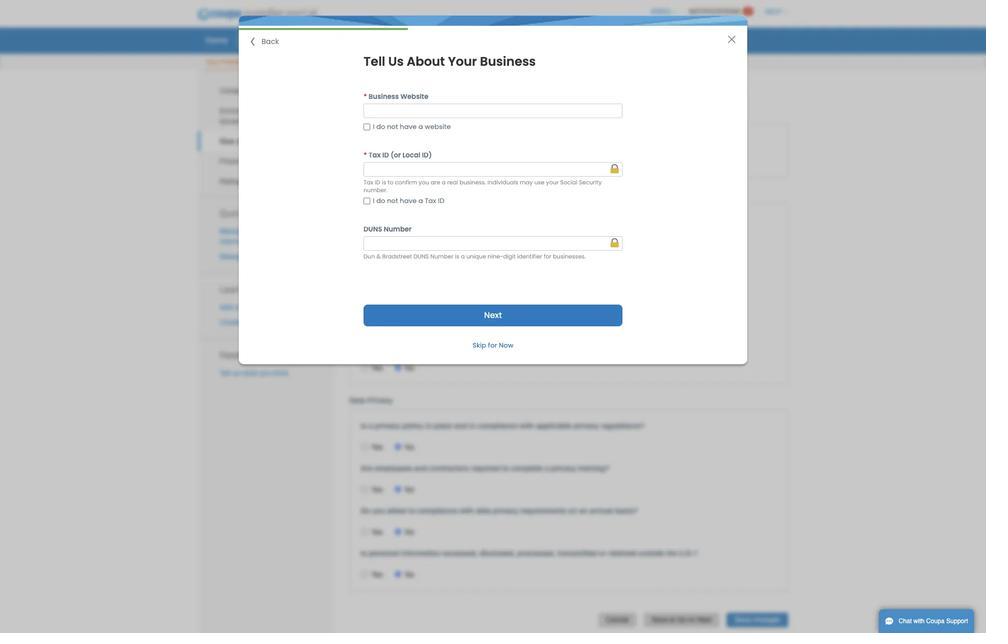 Task type: vqa. For each thing, say whether or not it's contained in the screenshot.
been
no



Task type: describe. For each thing, give the bounding box(es) containing it.
may
[[520, 178, 533, 187]]

yes for do you attest to compliance with data privacy requirements on an annual basis?
[[371, 528, 383, 536]]

chat with coupa support
[[899, 618, 969, 625]]

home
[[206, 35, 228, 45]]

manage payment information
[[220, 227, 276, 245]]

0 vertical spatial employees
[[494, 300, 531, 308]]

tell us about your business
[[364, 53, 536, 70]]

privacy right 'data'
[[493, 507, 519, 515]]

risk & compliance link
[[198, 131, 334, 151]]

1 vertical spatial on
[[568, 507, 577, 515]]

0 vertical spatial for
[[544, 252, 552, 261]]

information for payment
[[220, 237, 256, 245]]

1 horizontal spatial contractors
[[548, 300, 588, 308]]

required
[[471, 464, 500, 472]]

a left code
[[369, 215, 373, 223]]

2 vertical spatial you
[[373, 507, 385, 515]]

performance
[[251, 157, 292, 165]]

chat with coupa support button
[[879, 609, 975, 633]]

profile for company profile
[[253, 87, 273, 95]]

training?
[[579, 464, 610, 472]]

do for i do not have a tax id
[[377, 196, 385, 206]]

* business website
[[364, 92, 429, 102]]

1 horizontal spatial are
[[631, 300, 642, 308]]

confirm
[[395, 178, 417, 187]]

to left data?
[[699, 300, 706, 308]]

are inside tax id is to confirm you are a real business. individuals may use your social security number.
[[431, 178, 440, 187]]

do you attest to compliance with data privacy requirements on an annual basis?
[[361, 507, 638, 515]]

service/time
[[323, 35, 370, 45]]

id inside tax id is to confirm you are a real business. individuals may use your social security number.
[[375, 178, 380, 187]]

& right the ratings
[[246, 177, 251, 185]]

physical
[[375, 257, 404, 266]]

save & go to next button
[[644, 613, 720, 628]]

no for do you attest to compliance with data privacy requirements on an annual basis?
[[405, 528, 415, 536]]

0 vertical spatial duns
[[364, 224, 382, 234]]

2 vertical spatial tax
[[425, 196, 436, 206]]

not for i do not have a tax id
[[387, 196, 398, 206]]

number.
[[364, 186, 388, 194]]

manage payment information link
[[220, 227, 276, 245]]

data
[[349, 396, 365, 404]]

yes for are background checks performed on employees and contractors before they are granted access to data?
[[371, 321, 383, 329]]

is for is personal information accessed, disclosed, processed, transmitted or retained outside the u.s.?
[[361, 549, 367, 557]]

do for i do not have a website
[[377, 122, 385, 132]]

security inside tax id is to confirm you are a real business. individuals may use your social security number.
[[579, 178, 602, 187]]

company profile link
[[198, 81, 334, 101]]

ratings & references link
[[198, 171, 334, 191]]

id)
[[422, 150, 432, 160]]

your
[[546, 178, 559, 187]]

u.s.?
[[679, 549, 698, 557]]

performed
[[445, 300, 481, 308]]

1 vertical spatial duns
[[414, 252, 429, 261]]

i for i do not have a website
[[373, 122, 375, 132]]

cancel link
[[599, 613, 637, 628]]

1 vertical spatial number
[[431, 252, 454, 261]]

quick
[[220, 207, 243, 219]]

yes for is a change management policy in place?
[[371, 364, 383, 372]]

digit
[[503, 252, 516, 261]]

tell for tell us what you think
[[220, 369, 231, 377]]

tell us about your business dialog
[[239, 16, 748, 364]]

ratings & references
[[220, 177, 290, 185]]

yes for is a code of conduct policy in place across the company?
[[371, 236, 383, 244]]

1 horizontal spatial place
[[464, 215, 483, 223]]

0 vertical spatial tax
[[369, 150, 381, 160]]

0 vertical spatial compliance
[[478, 422, 518, 430]]

is inside tax id is to confirm you are a real business. individuals may use your social security number.
[[382, 178, 386, 187]]

a left unique
[[461, 252, 465, 261]]

us
[[233, 369, 240, 377]]

business.
[[460, 178, 486, 187]]

0 vertical spatial risk
[[349, 81, 378, 97]]

1 horizontal spatial risk & compliance
[[349, 81, 472, 97]]

next inside button
[[697, 616, 712, 624]]

a left website
[[419, 122, 423, 132]]

data privacy
[[349, 396, 393, 404]]

is for is a change management policy in place?
[[361, 342, 367, 351]]

dun
[[364, 252, 375, 261]]

us
[[388, 53, 404, 70]]

2 vertical spatial and
[[415, 464, 427, 472]]

& inside environmental, social, governance & diversity
[[261, 117, 266, 125]]

2 horizontal spatial id
[[438, 196, 445, 206]]

2 vertical spatial risk
[[220, 137, 235, 145]]

i for i do not have a tax id
[[373, 196, 375, 206]]

0 horizontal spatial on
[[483, 300, 492, 308]]

0 horizontal spatial with
[[460, 507, 474, 515]]

yes for are employees and contractors required to complete a privacy training?
[[371, 485, 383, 494]]

additional information image
[[610, 164, 620, 173]]

attest
[[387, 507, 407, 515]]

financial performance link
[[198, 151, 334, 171]]

information for personal
[[401, 549, 441, 557]]

social,
[[270, 107, 292, 115]]

no for risk management
[[405, 157, 415, 165]]

add more customers link
[[220, 303, 287, 311]]

security
[[406, 257, 434, 266]]

website
[[401, 92, 429, 102]]

service/time sheets
[[323, 35, 396, 45]]

1 horizontal spatial with
[[520, 422, 534, 430]]

your inside tell us about your business dialog
[[448, 53, 477, 70]]

requirements
[[521, 507, 566, 515]]

1 vertical spatial the
[[666, 549, 677, 557]]

0 vertical spatial number
[[384, 224, 412, 234]]

1 horizontal spatial id
[[382, 150, 389, 160]]

data
[[476, 507, 491, 515]]

information security
[[349, 189, 420, 198]]

1 vertical spatial risk
[[349, 110, 365, 118]]

complete
[[511, 464, 543, 472]]

are background checks performed on employees and contractors before they are granted access to data?
[[361, 300, 727, 308]]

home link
[[199, 32, 234, 48]]

& inside tell us about your business dialog
[[377, 252, 381, 261]]

DUNS Number text field
[[364, 236, 623, 251]]

i do not have a tax id
[[373, 196, 445, 206]]

disclosed,
[[480, 549, 515, 557]]

orders
[[282, 35, 308, 45]]

risk management
[[349, 110, 411, 118]]

to right 'required'
[[502, 464, 509, 472]]

0 vertical spatial profile
[[243, 35, 267, 45]]

additional information image
[[610, 238, 620, 247]]

or
[[599, 549, 606, 557]]

processed,
[[517, 549, 556, 557]]

your profile
[[206, 58, 240, 66]]

skip for now
[[473, 340, 514, 350]]

next button
[[364, 305, 623, 326]]

are for are background checks performed on employees and contractors before they are granted access to data?
[[361, 300, 373, 308]]

is a change management policy in place?
[[361, 342, 504, 351]]

use
[[535, 178, 545, 187]]

skip for now button
[[465, 337, 522, 354]]

granted
[[644, 300, 671, 308]]

save & go to next
[[652, 616, 712, 624]]

setup link
[[716, 32, 750, 48]]

financial performance
[[220, 157, 292, 165]]

no for are background checks performed on employees and contractors before they are granted access to data?
[[405, 321, 415, 329]]

now
[[499, 340, 514, 350]]

information
[[349, 189, 389, 198]]

yes for risk management
[[371, 157, 383, 165]]

add
[[220, 303, 233, 311]]

customers
[[253, 303, 287, 311]]

businesses.
[[553, 252, 586, 261]]

2 no from the top
[[405, 236, 415, 244]]

1 vertical spatial is
[[455, 252, 460, 261]]

to for save & go to next
[[689, 616, 695, 624]]

company profile
[[220, 87, 273, 95]]

ratings
[[220, 177, 244, 185]]

your inside the your profile link
[[206, 58, 219, 66]]

management
[[402, 342, 447, 351]]

yes for is personal information accessed, disclosed, processed, transmitted or retained outside the u.s.?
[[371, 570, 383, 579]]

no for is a privacy policy in place and in compliance with applicable privacy regulations?
[[405, 443, 415, 451]]

0 horizontal spatial security
[[391, 189, 420, 198]]

yes for is a privacy policy in place and in compliance with applicable privacy regulations?
[[371, 443, 383, 451]]



Task type: locate. For each thing, give the bounding box(es) containing it.
contractors left before
[[548, 300, 588, 308]]

have for website
[[400, 122, 417, 132]]

1 no from the top
[[405, 157, 415, 165]]

chat
[[899, 618, 912, 625]]

0 horizontal spatial contractors
[[429, 464, 469, 472]]

2 is from the top
[[361, 257, 367, 266]]

back
[[262, 36, 279, 47]]

1 i from the top
[[373, 122, 375, 132]]

5 no from the top
[[405, 443, 415, 451]]

0 vertical spatial id
[[382, 150, 389, 160]]

1 vertical spatial next
[[697, 616, 712, 624]]

a down data privacy
[[369, 422, 373, 430]]

duns right bradstreet
[[414, 252, 429, 261]]

with left applicable
[[520, 422, 534, 430]]

not down management
[[387, 122, 398, 132]]

* for * business website
[[364, 92, 367, 102]]

compliance up 'required'
[[478, 422, 518, 430]]

manage down quick
[[220, 227, 246, 235]]

* down i do not have a website "option"
[[364, 150, 367, 160]]

to
[[388, 178, 394, 187], [699, 300, 706, 308], [502, 464, 509, 472], [409, 507, 416, 515], [689, 616, 695, 624]]

website
[[425, 122, 451, 132]]

business
[[480, 53, 536, 70], [369, 92, 399, 102]]

profile down home
[[221, 58, 240, 66]]

your right about
[[448, 53, 477, 70]]

& inside button
[[671, 616, 675, 624]]

duns number
[[364, 224, 412, 234]]

1 vertical spatial place
[[434, 422, 452, 430]]

tell for tell us about your business
[[364, 53, 386, 70]]

a left the physical at left top
[[369, 257, 373, 266]]

privacy left training?
[[551, 464, 577, 472]]

do
[[361, 507, 371, 515]]

1 horizontal spatial you
[[373, 507, 385, 515]]

0 horizontal spatial next
[[484, 309, 502, 321]]

1 * from the top
[[364, 92, 367, 102]]

no for is a change management policy in place?
[[405, 364, 415, 372]]

tell inside dialog
[[364, 53, 386, 70]]

annual
[[590, 507, 613, 515]]

tax up information
[[364, 178, 373, 187]]

& up management
[[382, 81, 391, 97]]

next
[[484, 309, 502, 321], [697, 616, 712, 624]]

0 vertical spatial are
[[361, 300, 373, 308]]

compliance up financial performance link
[[244, 137, 285, 145]]

1 vertical spatial have
[[400, 196, 417, 206]]

risk up i do not have a website "option"
[[349, 110, 365, 118]]

1 vertical spatial information
[[401, 549, 441, 557]]

3 is from the top
[[361, 342, 367, 351]]

save left changes
[[735, 616, 751, 624]]

0 vertical spatial is
[[382, 178, 386, 187]]

a left change
[[369, 342, 373, 351]]

manage left legal
[[220, 252, 246, 261]]

1 yes from the top
[[371, 157, 383, 165]]

security down confirm
[[391, 189, 420, 198]]

a up conduct
[[419, 196, 423, 206]]

* for * tax id (or local id)
[[364, 150, 367, 160]]

0 vertical spatial are
[[431, 178, 440, 187]]

0 horizontal spatial compliance
[[418, 507, 458, 515]]

across
[[485, 215, 508, 223]]

tax inside tax id is to confirm you are a real business. individuals may use your social security number.
[[364, 178, 373, 187]]

0 horizontal spatial and
[[415, 464, 427, 472]]

before
[[590, 300, 612, 308]]

to inside tax id is to confirm you are a real business. individuals may use your social security number.
[[388, 178, 394, 187]]

number left unique
[[431, 252, 454, 261]]

7 no from the top
[[405, 528, 415, 536]]

0 vertical spatial business
[[480, 53, 536, 70]]

5 yes from the top
[[371, 443, 383, 451]]

I do not have a Tax ID checkbox
[[364, 194, 370, 208]]

think
[[273, 369, 289, 377]]

company
[[220, 87, 251, 95]]

compliance
[[395, 81, 472, 97], [244, 137, 285, 145]]

6 yes from the top
[[371, 485, 383, 494]]

0 horizontal spatial for
[[488, 340, 497, 350]]

for right skip
[[488, 340, 497, 350]]

0 horizontal spatial are
[[431, 178, 440, 187]]

next right go
[[697, 616, 712, 624]]

2 yes from the top
[[371, 236, 383, 244]]

1 vertical spatial for
[[488, 340, 497, 350]]

you inside tax id is to confirm you are a real business. individuals may use your social security number.
[[419, 178, 429, 187]]

to right go
[[689, 616, 695, 624]]

coupa supplier portal image
[[190, 2, 324, 27]]

4 is from the top
[[361, 422, 367, 430]]

1 horizontal spatial compliance
[[478, 422, 518, 430]]

access
[[673, 300, 697, 308]]

1 vertical spatial security
[[391, 189, 420, 198]]

duns down code
[[364, 224, 382, 234]]

manage inside manage payment information
[[220, 227, 246, 235]]

0 vertical spatial next
[[484, 309, 502, 321]]

profile for your profile
[[221, 58, 240, 66]]

nine-
[[488, 252, 503, 261]]

0 vertical spatial compliance
[[395, 81, 472, 97]]

not up the of
[[387, 196, 398, 206]]

is for is a code of conduct policy in place across the company?
[[361, 215, 367, 223]]

1 vertical spatial business
[[369, 92, 399, 102]]

your profile link
[[205, 56, 241, 69]]

in
[[456, 215, 462, 223], [459, 257, 465, 266], [472, 342, 479, 351], [425, 422, 432, 430], [469, 422, 476, 430]]

0 horizontal spatial information
[[220, 237, 256, 245]]

save for save & go to next
[[652, 616, 669, 624]]

save left go
[[652, 616, 669, 624]]

id up information security
[[375, 178, 380, 187]]

& right dun
[[377, 252, 381, 261]]

save for save changes
[[735, 616, 751, 624]]

1 horizontal spatial your
[[448, 53, 477, 70]]

1 vertical spatial compliance
[[244, 137, 285, 145]]

personal
[[369, 549, 399, 557]]

checks
[[419, 300, 443, 308]]

applicable
[[536, 422, 572, 430]]

feedback
[[220, 349, 259, 361]]

information inside manage payment information
[[220, 237, 256, 245]]

0 vertical spatial do
[[377, 122, 385, 132]]

place? for is a change management policy in place?
[[481, 342, 504, 351]]

tax left '(or' at the top left
[[369, 150, 381, 160]]

8 yes from the top
[[371, 570, 383, 579]]

7 yes from the top
[[371, 528, 383, 536]]

you left think
[[260, 369, 271, 377]]

manage legal entities link
[[220, 252, 288, 261]]

have down management
[[400, 122, 417, 132]]

0 horizontal spatial place
[[434, 422, 452, 430]]

None radio
[[361, 157, 368, 164], [395, 157, 402, 164], [361, 237, 368, 243], [361, 322, 368, 328], [361, 443, 368, 450], [395, 528, 402, 535], [395, 571, 402, 578], [361, 157, 368, 164], [395, 157, 402, 164], [361, 237, 368, 243], [361, 322, 368, 328], [361, 443, 368, 450], [395, 528, 402, 535], [395, 571, 402, 578]]

1 vertical spatial and
[[454, 422, 467, 430]]

privacy right applicable
[[574, 422, 599, 430]]

is down data
[[361, 422, 367, 430]]

with inside button
[[914, 618, 925, 625]]

contractors left 'required'
[[429, 464, 469, 472]]

to for do you attest to compliance with data privacy requirements on an annual basis?
[[409, 507, 416, 515]]

support inside chat with coupa support button
[[947, 618, 969, 625]]

compliance right attest
[[418, 507, 458, 515]]

2 save from the left
[[735, 616, 751, 624]]

1 vertical spatial *
[[364, 150, 367, 160]]

0 vertical spatial with
[[520, 422, 534, 430]]

1 horizontal spatial on
[[568, 507, 577, 515]]

dun & bradstreet duns number is a unique nine-digit identifier for businesses.
[[364, 252, 586, 261]]

i right 'i do not have a tax id' option
[[373, 196, 375, 206]]

is for is a physical security policy in place?
[[361, 257, 367, 266]]

premium support link
[[311, 56, 364, 69]]

0 vertical spatial tell
[[364, 53, 386, 70]]

0 horizontal spatial id
[[375, 178, 380, 187]]

1 horizontal spatial save
[[735, 616, 751, 624]]

None radio
[[395, 322, 402, 328], [361, 364, 368, 371], [395, 364, 402, 371], [395, 443, 402, 450], [361, 486, 368, 493], [395, 486, 402, 493], [361, 528, 368, 535], [361, 571, 368, 578], [395, 322, 402, 328], [361, 364, 368, 371], [395, 364, 402, 371], [395, 443, 402, 450], [361, 486, 368, 493], [395, 486, 402, 493], [361, 528, 368, 535], [361, 571, 368, 578]]

you inside button
[[260, 369, 271, 377]]

1 is from the top
[[361, 215, 367, 223]]

do down risk management
[[377, 122, 385, 132]]

is up information security
[[382, 178, 386, 187]]

0 vertical spatial on
[[483, 300, 492, 308]]

1 vertical spatial compliance
[[418, 507, 458, 515]]

and for contractors
[[533, 300, 546, 308]]

1 horizontal spatial tell
[[364, 53, 386, 70]]

security
[[579, 178, 602, 187], [391, 189, 420, 198]]

i do not have a website
[[373, 122, 451, 132]]

I do not have a website checkbox
[[364, 120, 370, 134]]

1 vertical spatial place?
[[481, 342, 504, 351]]

for right identifier
[[544, 252, 552, 261]]

1 vertical spatial i
[[373, 196, 375, 206]]

on left an
[[568, 507, 577, 515]]

add more customers
[[220, 303, 287, 311]]

individuals
[[488, 178, 519, 187]]

0 horizontal spatial is
[[382, 178, 386, 187]]

a inside tax id is to confirm you are a real business. individuals may use your social security number.
[[442, 178, 446, 187]]

are employees and contractors required to complete a privacy training?
[[361, 464, 610, 472]]

is for is a privacy policy in place and in compliance with applicable privacy regulations?
[[361, 422, 367, 430]]

have for tax
[[400, 196, 417, 206]]

learning center
[[220, 283, 285, 295]]

are left the real
[[431, 178, 440, 187]]

privacy down the privacy
[[375, 422, 400, 430]]

environmental, social, governance & diversity
[[220, 107, 296, 125]]

what
[[242, 369, 258, 377]]

next up skip for now button
[[484, 309, 502, 321]]

2 do from the top
[[377, 196, 385, 206]]

1 vertical spatial with
[[460, 507, 474, 515]]

0 vertical spatial you
[[419, 178, 429, 187]]

1 horizontal spatial employees
[[494, 300, 531, 308]]

diversity
[[268, 117, 296, 125]]

orders link
[[276, 32, 314, 48]]

1 vertical spatial manage
[[220, 252, 246, 261]]

references
[[253, 177, 290, 185]]

5 is from the top
[[361, 549, 367, 557]]

1 are from the top
[[361, 300, 373, 308]]

and for in
[[454, 422, 467, 430]]

you right confirm
[[419, 178, 429, 187]]

your down home link
[[206, 58, 219, 66]]

quick links
[[220, 207, 266, 219]]

2 horizontal spatial with
[[914, 618, 925, 625]]

for inside button
[[488, 340, 497, 350]]

employees up now
[[494, 300, 531, 308]]

security right social
[[579, 178, 602, 187]]

basis?
[[615, 507, 638, 515]]

0 horizontal spatial risk & compliance
[[220, 137, 285, 145]]

0 horizontal spatial employees
[[375, 464, 413, 472]]

8 no from the top
[[405, 570, 415, 579]]

4 no from the top
[[405, 364, 415, 372]]

2 vertical spatial profile
[[253, 87, 273, 95]]

profile up the environmental, social, governance & diversity link
[[253, 87, 273, 95]]

1 vertical spatial employees
[[375, 464, 413, 472]]

0 vertical spatial place?
[[467, 257, 490, 266]]

6 no from the top
[[405, 485, 415, 494]]

information up manage legal entities
[[220, 237, 256, 245]]

1 vertical spatial id
[[375, 178, 380, 187]]

1 do from the top
[[377, 122, 385, 132]]

next inside button
[[484, 309, 502, 321]]

premium support
[[311, 58, 364, 66]]

local
[[403, 150, 421, 160]]

progress bar inside tell us about your business dialog
[[239, 28, 408, 30]]

risk up financial
[[220, 137, 235, 145]]

1 vertical spatial support
[[947, 618, 969, 625]]

2 manage from the top
[[220, 252, 246, 261]]

tell us what you think button
[[220, 368, 289, 378]]

1 have from the top
[[400, 122, 417, 132]]

2 horizontal spatial you
[[419, 178, 429, 187]]

is down 'i do not have a tax id' option
[[361, 215, 367, 223]]

a left the real
[[442, 178, 446, 187]]

0 vertical spatial support
[[340, 58, 364, 66]]

1 horizontal spatial and
[[454, 422, 467, 430]]

skip
[[473, 340, 486, 350]]

0 vertical spatial and
[[533, 300, 546, 308]]

0 vertical spatial security
[[579, 178, 602, 187]]

0 vertical spatial the
[[510, 215, 521, 223]]

1 horizontal spatial the
[[666, 549, 677, 557]]

1 horizontal spatial next
[[697, 616, 712, 624]]

save inside "button"
[[735, 616, 751, 624]]

is left personal
[[361, 549, 367, 557]]

1 vertical spatial tell
[[220, 369, 231, 377]]

and
[[533, 300, 546, 308], [454, 422, 467, 430], [415, 464, 427, 472]]

risk & compliance up financial performance
[[220, 137, 285, 145]]

identifier
[[518, 252, 542, 261]]

manage for manage payment information
[[220, 227, 246, 235]]

do down number.
[[377, 196, 385, 206]]

0 vertical spatial contractors
[[548, 300, 588, 308]]

to right attest
[[409, 507, 416, 515]]

support inside premium support link
[[340, 58, 364, 66]]

0 vertical spatial *
[[364, 92, 367, 102]]

3 no from the top
[[405, 321, 415, 329]]

close image
[[728, 35, 736, 44]]

1 horizontal spatial information
[[401, 549, 441, 557]]

2 i from the top
[[373, 196, 375, 206]]

a right complete
[[545, 464, 549, 472]]

2 not from the top
[[387, 196, 398, 206]]

support
[[340, 58, 364, 66], [947, 618, 969, 625]]

1 not from the top
[[387, 122, 398, 132]]

have down confirm
[[400, 196, 417, 206]]

support down service/time
[[340, 58, 364, 66]]

are up do
[[361, 464, 373, 472]]

i right i do not have a website "option"
[[373, 122, 375, 132]]

are for are employees and contractors required to complete a privacy training?
[[361, 464, 373, 472]]

id left '(or' at the top left
[[382, 150, 389, 160]]

1 vertical spatial tax
[[364, 178, 373, 187]]

0 horizontal spatial number
[[384, 224, 412, 234]]

an
[[579, 507, 588, 515]]

more
[[235, 303, 251, 311]]

no for is personal information accessed, disclosed, processed, transmitted or retained outside the u.s.?
[[405, 570, 415, 579]]

service/time sheets link
[[316, 32, 402, 48]]

place? for is a physical security policy in place?
[[467, 257, 490, 266]]

* tax id (or local id)
[[364, 150, 432, 160]]

place? down duns number text field
[[467, 257, 490, 266]]

support right coupa
[[947, 618, 969, 625]]

environmental, social, governance & diversity link
[[198, 101, 334, 131]]

save changes
[[735, 616, 781, 624]]

id up is a code of conduct policy in place across the company?
[[438, 196, 445, 206]]

with left 'data'
[[460, 507, 474, 515]]

& left diversity
[[261, 117, 266, 125]]

1 vertical spatial contractors
[[429, 464, 469, 472]]

1 vertical spatial not
[[387, 196, 398, 206]]

a
[[419, 122, 423, 132], [442, 178, 446, 187], [419, 196, 423, 206], [369, 215, 373, 223], [461, 252, 465, 261], [369, 257, 373, 266], [243, 318, 248, 327], [369, 342, 373, 351], [369, 422, 373, 430], [545, 464, 549, 472]]

are
[[431, 178, 440, 187], [631, 300, 642, 308]]

0 vertical spatial have
[[400, 122, 417, 132]]

save inside button
[[652, 616, 669, 624]]

1 vertical spatial do
[[377, 196, 385, 206]]

create a discoverable profile link
[[220, 318, 312, 327]]

are right they
[[631, 300, 642, 308]]

background
[[375, 300, 417, 308]]

on right performed
[[483, 300, 492, 308]]

is left change
[[361, 342, 367, 351]]

entities
[[265, 252, 288, 261]]

is personal information accessed, disclosed, processed, transmitted or retained outside the u.s.?
[[361, 549, 698, 557]]

you
[[419, 178, 429, 187], [260, 369, 271, 377], [373, 507, 385, 515]]

1 manage from the top
[[220, 227, 246, 235]]

is left unique
[[455, 252, 460, 261]]

compliance down about
[[395, 81, 472, 97]]

& down governance at the top of page
[[237, 137, 242, 145]]

0 vertical spatial place
[[464, 215, 483, 223]]

not for i do not have a website
[[387, 122, 398, 132]]

& left go
[[671, 616, 675, 624]]

transmitted
[[558, 549, 597, 557]]

social
[[561, 178, 578, 187]]

to up information security
[[388, 178, 394, 187]]

tell inside button
[[220, 369, 231, 377]]

&
[[382, 81, 391, 97], [261, 117, 266, 125], [237, 137, 242, 145], [246, 177, 251, 185], [377, 252, 381, 261], [671, 616, 675, 624]]

4 yes from the top
[[371, 364, 383, 372]]

tax up conduct
[[425, 196, 436, 206]]

to for tax id is to confirm you are a real business. individuals may use your social security number.
[[388, 178, 394, 187]]

payment
[[248, 227, 276, 235]]

with
[[520, 422, 534, 430], [460, 507, 474, 515], [914, 618, 925, 625]]

1 vertical spatial you
[[260, 369, 271, 377]]

place? down next button
[[481, 342, 504, 351]]

manage for manage legal entities
[[220, 252, 246, 261]]

number
[[384, 224, 412, 234], [431, 252, 454, 261]]

risk & compliance down us
[[349, 81, 472, 97]]

real
[[447, 178, 458, 187]]

0 horizontal spatial business
[[369, 92, 399, 102]]

to inside button
[[689, 616, 695, 624]]

3 yes from the top
[[371, 321, 383, 329]]

information right personal
[[401, 549, 441, 557]]

0 vertical spatial risk & compliance
[[349, 81, 472, 97]]

1 horizontal spatial support
[[947, 618, 969, 625]]

have
[[400, 122, 417, 132], [400, 196, 417, 206]]

0 horizontal spatial compliance
[[244, 137, 285, 145]]

1 save from the left
[[652, 616, 669, 624]]

profile
[[243, 35, 267, 45], [221, 58, 240, 66], [253, 87, 273, 95]]

2 are from the top
[[361, 464, 373, 472]]

1 horizontal spatial security
[[579, 178, 602, 187]]

you right do
[[373, 507, 385, 515]]

no for are employees and contractors required to complete a privacy training?
[[405, 485, 415, 494]]

the right across
[[510, 215, 521, 223]]

0 vertical spatial manage
[[220, 227, 246, 235]]

* up risk management
[[364, 92, 367, 102]]

is left the physical at left top
[[361, 257, 367, 266]]

number down the of
[[384, 224, 412, 234]]

None text field
[[364, 104, 623, 118], [364, 162, 623, 177], [364, 104, 623, 118], [364, 162, 623, 177]]

1 horizontal spatial business
[[480, 53, 536, 70]]

the left u.s.? at the right of the page
[[666, 549, 677, 557]]

a right create
[[243, 318, 248, 327]]

manage legal entities
[[220, 252, 288, 261]]

1 horizontal spatial compliance
[[395, 81, 472, 97]]

are left background on the left top
[[361, 300, 373, 308]]

employees up attest
[[375, 464, 413, 472]]

profile down the coupa supplier portal image
[[243, 35, 267, 45]]

manage
[[220, 227, 246, 235], [220, 252, 246, 261]]

coupa
[[927, 618, 945, 625]]

risk up risk management
[[349, 81, 378, 97]]

financial
[[220, 157, 249, 165]]

0 vertical spatial i
[[373, 122, 375, 132]]

is a privacy policy in place and in compliance with applicable privacy regulations?
[[361, 422, 645, 430]]

information
[[220, 237, 256, 245], [401, 549, 441, 557]]

progress bar
[[239, 28, 408, 30]]

2 * from the top
[[364, 150, 367, 160]]

1 vertical spatial risk & compliance
[[220, 137, 285, 145]]

retained
[[608, 549, 637, 557]]

2 have from the top
[[400, 196, 417, 206]]

with right chat
[[914, 618, 925, 625]]

0 vertical spatial information
[[220, 237, 256, 245]]



